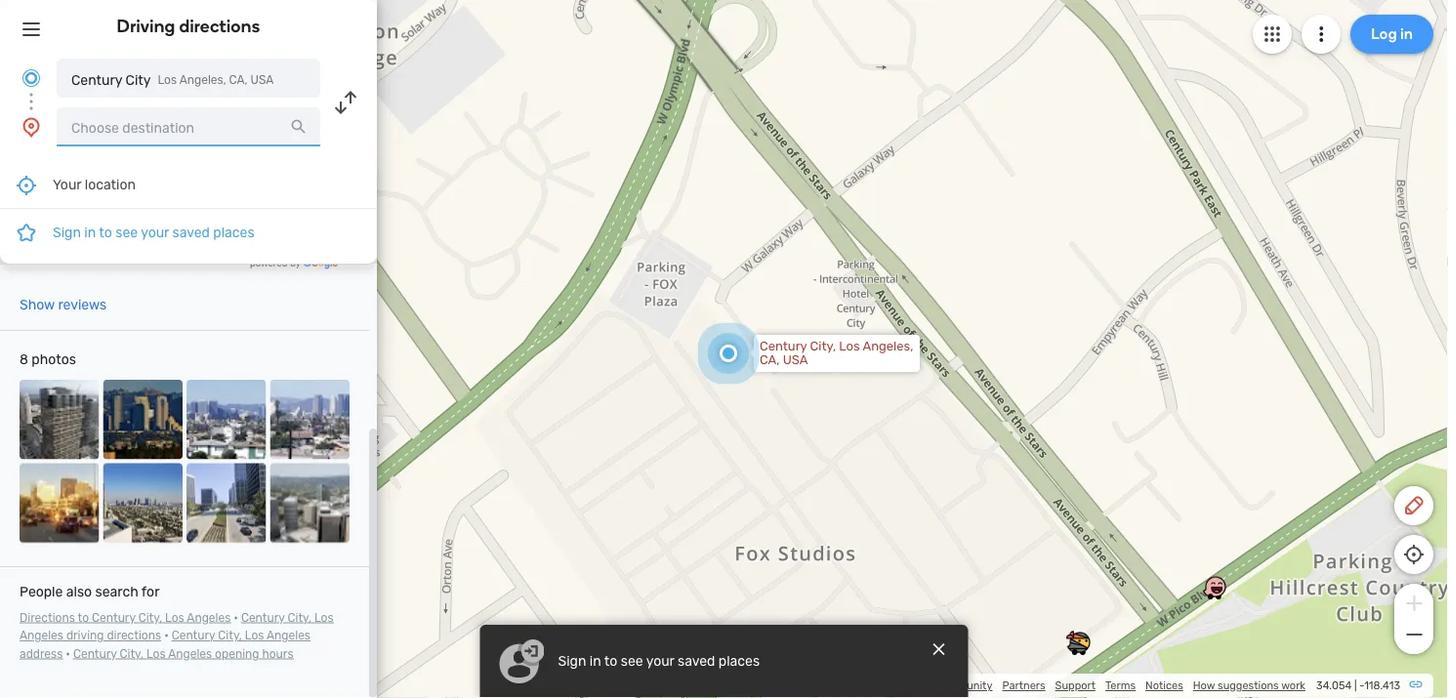 Task type: locate. For each thing, give the bounding box(es) containing it.
suggestions
[[1218, 679, 1279, 693]]

century for century city los angeles, ca, usa
[[71, 72, 122, 88]]

los inside the century city los angeles, ca, usa
[[158, 73, 177, 87]]

century city, los angeles driving directions
[[20, 612, 334, 643]]

also
[[66, 584, 92, 600]]

about
[[866, 679, 897, 693]]

image 8 of century city, los angeles image
[[270, 464, 350, 544]]

century inside century city, los angeles, ca, usa
[[760, 339, 807, 354]]

city,
[[810, 339, 836, 354], [138, 612, 162, 625], [288, 612, 312, 625], [218, 630, 242, 643], [120, 648, 144, 661]]

image 3 of century city, los angeles image
[[187, 381, 266, 460]]

angeles for opening
[[168, 648, 212, 661]]

century for century city, los angeles driving directions
[[241, 612, 285, 625]]

list box
[[0, 162, 377, 264]]

city, for hours
[[120, 648, 144, 661]]

1 vertical spatial directions
[[107, 630, 161, 643]]

los inside century city, los angeles driving directions
[[315, 612, 334, 625]]

current location image
[[20, 66, 43, 90]]

places
[[719, 654, 760, 670]]

angeles down century city, los angeles driving directions
[[168, 648, 212, 661]]

century for century city, los angeles, ca, usa
[[760, 339, 807, 354]]

usa for city
[[251, 73, 274, 87]]

people
[[20, 584, 63, 600]]

century city, los angeles address link
[[20, 630, 311, 661]]

directions up the century city los angeles, ca, usa at the left top
[[179, 16, 260, 37]]

1 vertical spatial angeles,
[[863, 339, 914, 354]]

angeles, inside the century city los angeles, ca, usa
[[179, 73, 226, 87]]

angeles up address
[[20, 630, 63, 643]]

0 vertical spatial to
[[78, 612, 89, 625]]

zoom out image
[[1402, 623, 1427, 647]]

|
[[1355, 679, 1357, 693]]

image 1 of century city, los angeles image
[[20, 381, 99, 460]]

driving
[[66, 630, 104, 643]]

118.413
[[1365, 679, 1401, 693]]

angeles for driving
[[20, 630, 63, 643]]

century inside century city, los angeles address
[[172, 630, 215, 643]]

0 vertical spatial angeles,
[[179, 73, 226, 87]]

in
[[590, 654, 602, 670]]

1 horizontal spatial angeles,
[[863, 339, 914, 354]]

how
[[1194, 679, 1216, 693]]

directions
[[179, 16, 260, 37], [107, 630, 161, 643]]

1 vertical spatial to
[[605, 654, 618, 670]]

angeles,
[[179, 73, 226, 87], [863, 339, 914, 354]]

1 vertical spatial usa
[[783, 353, 808, 368]]

reviews
[[58, 297, 107, 313]]

century city, los angeles driving directions link
[[20, 612, 334, 643]]

to up driving
[[78, 612, 89, 625]]

for
[[141, 584, 160, 600]]

los
[[158, 73, 177, 87], [839, 339, 860, 354], [165, 612, 184, 625], [315, 612, 334, 625], [245, 630, 264, 643], [147, 648, 166, 661]]

0 vertical spatial directions
[[179, 16, 260, 37]]

0 horizontal spatial to
[[78, 612, 89, 625]]

city, inside century city, los angeles, ca, usa
[[810, 339, 836, 354]]

century
[[71, 72, 122, 88], [760, 339, 807, 354], [92, 612, 136, 625], [241, 612, 285, 625], [172, 630, 215, 643], [73, 648, 117, 661]]

0 horizontal spatial directions
[[107, 630, 161, 643]]

angeles
[[187, 612, 231, 625], [20, 630, 63, 643], [267, 630, 311, 643], [168, 648, 212, 661]]

usa for city,
[[783, 353, 808, 368]]

angeles inside century city, los angeles driving directions
[[20, 630, 63, 643]]

century city, los angeles opening hours link
[[73, 648, 294, 661]]

century city, los angeles address
[[20, 630, 311, 661]]

los inside century city, los angeles, ca, usa
[[839, 339, 860, 354]]

image 4 of century city, los angeles image
[[270, 381, 350, 460]]

search
[[95, 584, 138, 600]]

partners
[[1003, 679, 1046, 693]]

century inside century city, los angeles driving directions
[[241, 612, 285, 625]]

angeles, inside century city, los angeles, ca, usa
[[863, 339, 914, 354]]

ca, inside century city, los angeles, ca, usa
[[760, 353, 780, 368]]

city
[[126, 72, 151, 88]]

your
[[646, 654, 675, 670]]

0 horizontal spatial angeles,
[[179, 73, 226, 87]]

city, inside century city, los angeles driving directions
[[288, 612, 312, 625]]

1 horizontal spatial ca,
[[760, 353, 780, 368]]

directions down directions to century city, los angeles
[[107, 630, 161, 643]]

usa inside the century city los angeles, ca, usa
[[251, 73, 274, 87]]

0 vertical spatial ca,
[[229, 73, 248, 87]]

1
[[20, 250, 25, 266]]

show
[[20, 297, 55, 313]]

0 vertical spatial usa
[[251, 73, 274, 87]]

terms link
[[1106, 679, 1136, 693]]

to right in
[[605, 654, 618, 670]]

sign in to see your saved places
[[558, 654, 760, 670]]

usa inside century city, los angeles, ca, usa
[[783, 353, 808, 368]]

0 horizontal spatial ca,
[[229, 73, 248, 87]]

angeles inside century city, los angeles address
[[267, 630, 311, 643]]

ca, inside the century city los angeles, ca, usa
[[229, 73, 248, 87]]

usa
[[251, 73, 274, 87], [783, 353, 808, 368]]

0 horizontal spatial usa
[[251, 73, 274, 87]]

directions to century city, los angeles
[[20, 612, 231, 625]]

1 horizontal spatial usa
[[783, 353, 808, 368]]

angeles up the hours
[[267, 630, 311, 643]]

1 horizontal spatial directions
[[179, 16, 260, 37]]

1 vertical spatial ca,
[[760, 353, 780, 368]]

ca,
[[229, 73, 248, 87], [760, 353, 780, 368]]

see
[[621, 654, 643, 670]]

los for century city los angeles, ca, usa
[[158, 73, 177, 87]]

angeles, for city
[[179, 73, 226, 87]]

image 2 of century city, los angeles image
[[103, 381, 183, 460]]

century city, los angeles, ca, usa
[[760, 339, 914, 368]]

photos
[[32, 352, 76, 368]]

los inside century city, los angeles address
[[245, 630, 264, 643]]

to
[[78, 612, 89, 625], [605, 654, 618, 670]]

waze
[[899, 679, 925, 693]]



Task type: vqa. For each thing, say whether or not it's contained in the screenshot.
8 Photos
yes



Task type: describe. For each thing, give the bounding box(es) containing it.
city, for usa
[[810, 339, 836, 354]]

how suggestions work link
[[1194, 679, 1306, 693]]

ca, for city,
[[760, 353, 780, 368]]

34.054
[[1317, 679, 1352, 693]]

partners link
[[1003, 679, 1046, 693]]

show reviews
[[20, 297, 107, 313]]

notices link
[[1146, 679, 1184, 693]]

directions
[[20, 612, 75, 625]]

sign
[[558, 654, 587, 670]]

star image
[[15, 221, 38, 244]]

driving directions
[[117, 16, 260, 37]]

support
[[1056, 679, 1096, 693]]

about waze community partners support terms notices how suggestions work
[[866, 679, 1306, 693]]

los for century city, los angeles opening hours
[[147, 648, 166, 661]]

los for century city, los angeles driving directions
[[315, 612, 334, 625]]

8 photos
[[20, 352, 76, 368]]

city, inside century city, los angeles address
[[218, 630, 242, 643]]

driving
[[117, 16, 175, 37]]

recenter image
[[15, 173, 38, 197]]

community link
[[935, 679, 993, 693]]

century for century city, los angeles opening hours
[[73, 648, 117, 661]]

address
[[20, 648, 63, 661]]

ca, for city
[[229, 73, 248, 87]]

city, for directions
[[288, 612, 312, 625]]

pencil image
[[1403, 494, 1426, 518]]

angeles up century city, los angeles opening hours "link"
[[187, 612, 231, 625]]

zoom in image
[[1402, 592, 1427, 615]]

terms
[[1106, 679, 1136, 693]]

about waze link
[[866, 679, 925, 693]]

location image
[[20, 115, 43, 139]]

community
[[935, 679, 993, 693]]

support link
[[1056, 679, 1096, 693]]

opening
[[215, 648, 259, 661]]

directions to century city, los angeles link
[[20, 612, 231, 625]]

notices
[[1146, 679, 1184, 693]]

8
[[20, 352, 28, 368]]

-
[[1360, 679, 1365, 693]]

1 horizontal spatial to
[[605, 654, 618, 670]]

angeles for address
[[267, 630, 311, 643]]

century city, los angeles opening hours
[[73, 648, 294, 661]]

image 5 of century city, los angeles image
[[20, 464, 99, 544]]

link image
[[1409, 677, 1424, 693]]

hours
[[262, 648, 294, 661]]

los for century city, los angeles address
[[245, 630, 264, 643]]

[missing "en.livemap.styleguide.close" translation] image
[[930, 640, 949, 659]]

los for century city, los angeles, ca, usa
[[839, 339, 860, 354]]

directions inside century city, los angeles driving directions
[[107, 630, 161, 643]]

century for century city, los angeles address
[[172, 630, 215, 643]]

34.054 | -118.413
[[1317, 679, 1401, 693]]

image 7 of century city, los angeles image
[[187, 464, 266, 544]]

saved
[[678, 654, 716, 670]]

image 6 of century city, los angeles image
[[103, 464, 183, 544]]

people also search for
[[20, 584, 160, 600]]

Choose destination text field
[[57, 107, 320, 147]]

angeles, for city,
[[863, 339, 914, 354]]

work
[[1282, 679, 1306, 693]]

century city los angeles, ca, usa
[[71, 72, 274, 88]]



